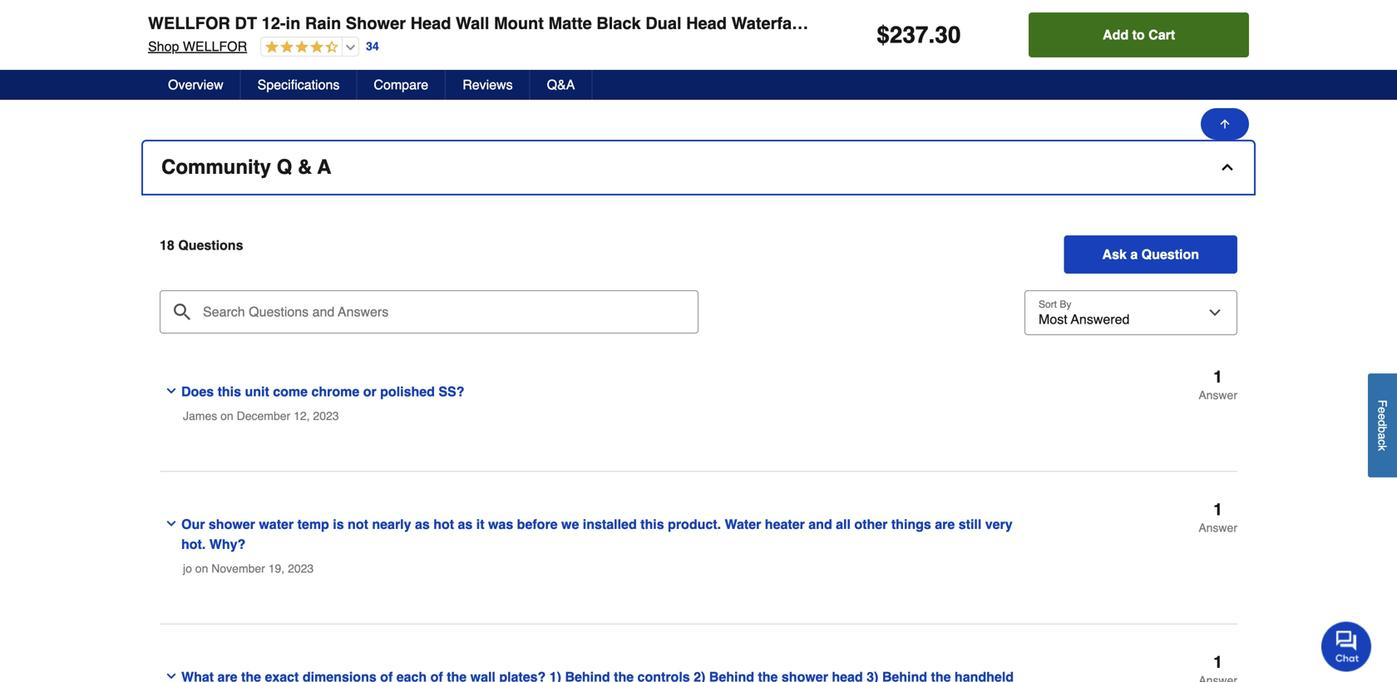 Task type: vqa. For each thing, say whether or not it's contained in the screenshot.
nearly
yes



Task type: describe. For each thing, give the bounding box(es) containing it.
compare
[[374, 77, 429, 92]]

arrow up image
[[1219, 117, 1232, 131]]

why?
[[209, 537, 246, 552]]

polished
[[380, 384, 435, 399]]

dual
[[646, 14, 682, 33]]

dt
[[235, 14, 257, 33]]

system
[[991, 14, 1050, 33]]

way
[[1107, 14, 1139, 33]]

questions
[[178, 237, 243, 253]]

237
[[890, 22, 929, 48]]

hot.
[[181, 537, 206, 552]]

our shower water temp is not nearly as hot as it was before we installed this product. water heater and all other things are still very hot. why?
[[181, 517, 1013, 552]]

chrome
[[312, 384, 360, 399]]

add to cart
[[1103, 27, 1176, 42]]

compare button
[[357, 70, 446, 100]]

does
[[181, 384, 214, 399]]

18 questions ask a question
[[160, 237, 1200, 262]]

question
[[1142, 247, 1200, 262]]

q&a button
[[531, 70, 593, 100]]

temp
[[298, 517, 329, 532]]

ask a question button
[[1065, 235, 1238, 274]]

to
[[1133, 27, 1145, 42]]

overview
[[168, 77, 224, 92]]

0 vertical spatial wellfor
[[148, 14, 230, 33]]

our
[[181, 517, 205, 532]]

add
[[1103, 27, 1129, 42]]

chat invite button image
[[1322, 621, 1373, 672]]

water
[[259, 517, 294, 532]]

1 answer element for does this unit come chrome or polished ss?
[[1199, 367, 1238, 402]]

12-
[[262, 14, 286, 33]]

wellfor dt 12-in rain shower head wall mount matte black dual head waterfall built-in shower faucet system with 2-way diverter valve included
[[148, 14, 1327, 33]]

is
[[333, 517, 344, 532]]

jo on november 19, 2023
[[183, 562, 314, 575]]

cart
[[1149, 27, 1176, 42]]

does this unit come chrome or polished ss? button
[[160, 368, 1022, 403]]

community
[[161, 155, 271, 178]]

are
[[935, 517, 955, 532]]

2 e from the top
[[1377, 414, 1390, 420]]

1 shower from the left
[[346, 14, 406, 33]]

q
[[277, 155, 292, 178]]

&
[[298, 155, 312, 178]]

still
[[959, 517, 982, 532]]

james
[[183, 409, 217, 423]]

mount
[[494, 14, 544, 33]]

or
[[363, 384, 377, 399]]

2-
[[1093, 14, 1107, 33]]

community q & a
[[161, 155, 332, 178]]

in
[[286, 14, 301, 33]]

and
[[809, 517, 833, 532]]

1 as from the left
[[415, 517, 430, 532]]

34
[[366, 40, 379, 53]]

q&a
[[547, 77, 575, 92]]

$
[[877, 22, 890, 48]]

b
[[1377, 427, 1390, 433]]

$ 237 . 30
[[877, 22, 961, 48]]

november
[[212, 562, 265, 575]]

19,
[[269, 562, 285, 575]]

installed
[[583, 517, 637, 532]]

all
[[836, 517, 851, 532]]

before
[[517, 517, 558, 532]]

we
[[562, 517, 579, 532]]

shop
[[148, 39, 179, 54]]

built-
[[806, 14, 849, 33]]

answer for does this unit come chrome or polished ss?
[[1199, 388, 1238, 402]]

a inside button
[[1377, 433, 1390, 439]]

f e e d b a c k
[[1377, 400, 1390, 451]]

water
[[725, 517, 762, 532]]

shop wellfor
[[148, 39, 247, 54]]

overview button
[[151, 70, 241, 100]]

waterfall
[[732, 14, 801, 33]]

does this unit come chrome or polished ss?
[[181, 384, 465, 399]]

wall
[[456, 14, 490, 33]]

heater
[[765, 517, 805, 532]]

3 1 answer element from the top
[[1199, 653, 1238, 682]]

not
[[348, 517, 369, 532]]



Task type: locate. For each thing, give the bounding box(es) containing it.
this inside button
[[218, 384, 241, 399]]

2023 for temp
[[288, 562, 314, 575]]

answer
[[1199, 388, 1238, 402], [1199, 521, 1238, 534]]

1 vertical spatial this
[[641, 517, 664, 532]]

matte
[[549, 14, 592, 33]]

2 chevron down image from the top
[[165, 670, 178, 682]]

wellfor up shop wellfor
[[148, 14, 230, 33]]

e up b
[[1377, 414, 1390, 420]]

2023 for come
[[313, 409, 339, 423]]

was
[[488, 517, 514, 532]]

this
[[218, 384, 241, 399], [641, 517, 664, 532]]

0 vertical spatial 1 answer
[[1199, 367, 1238, 402]]

in
[[849, 14, 863, 33]]

chevron up image
[[1220, 159, 1236, 175]]

our shower water temp is not nearly as hot as it was before we installed this product. water heater and all other things are still very hot. why? button
[[160, 501, 1022, 555]]

shower
[[346, 14, 406, 33], [868, 14, 928, 33]]

k
[[1377, 445, 1390, 451]]

1 1 from the top
[[1214, 367, 1223, 386]]

come
[[273, 384, 308, 399]]

0 vertical spatial answer
[[1199, 388, 1238, 402]]

on right 'james'
[[221, 409, 234, 423]]

1 head from the left
[[411, 14, 451, 33]]

0 horizontal spatial on
[[195, 562, 208, 575]]

1
[[1214, 367, 1223, 386], [1214, 500, 1223, 519], [1214, 653, 1223, 672]]

1 horizontal spatial head
[[686, 14, 727, 33]]

a inside 18 questions ask a question
[[1131, 247, 1138, 262]]

1 vertical spatial a
[[1377, 433, 1390, 439]]

.
[[929, 22, 935, 48]]

1 answer element
[[1199, 367, 1238, 402], [1199, 500, 1238, 534], [1199, 653, 1238, 682]]

shower left .
[[868, 14, 928, 33]]

2 1 answer from the top
[[1199, 500, 1238, 534]]

10
[[835, 71, 850, 86]]

reviews
[[463, 77, 513, 92]]

show
[[796, 71, 831, 86]]

1 horizontal spatial as
[[458, 517, 473, 532]]

a
[[1131, 247, 1138, 262], [1377, 433, 1390, 439]]

1 vertical spatial chevron down image
[[165, 670, 178, 682]]

2 vertical spatial 1 answer element
[[1199, 653, 1238, 682]]

with
[[1055, 14, 1088, 33]]

1 answer for does this unit come chrome or polished ss?
[[1199, 367, 1238, 402]]

0 vertical spatial 1 answer element
[[1199, 367, 1238, 402]]

community q & a button
[[143, 141, 1255, 194]]

0 vertical spatial a
[[1131, 247, 1138, 262]]

as
[[415, 517, 430, 532], [458, 517, 473, 532]]

faucet
[[933, 14, 986, 33]]

2023 right "19,"
[[288, 562, 314, 575]]

valve
[[1211, 14, 1254, 33]]

wellfor down dt
[[183, 39, 247, 54]]

1 horizontal spatial a
[[1377, 433, 1390, 439]]

0 horizontal spatial as
[[415, 517, 430, 532]]

this inside "our shower water temp is not nearly as hot as it was before we installed this product. water heater and all other things are still very hot. why?"
[[641, 517, 664, 532]]

on for this
[[221, 409, 234, 423]]

1 answer for our shower water temp is not nearly as hot as it was before we installed this product. water heater and all other things are still very hot. why?
[[1199, 500, 1238, 534]]

0 horizontal spatial shower
[[346, 14, 406, 33]]

12,
[[294, 409, 310, 423]]

18
[[160, 237, 175, 253]]

shower
[[209, 517, 255, 532]]

0 vertical spatial 2023
[[313, 409, 339, 423]]

2 answer from the top
[[1199, 521, 1238, 534]]

1 horizontal spatial this
[[641, 517, 664, 532]]

Search Questions and Answers text field
[[160, 290, 699, 334]]

specifications button
[[241, 70, 357, 100]]

a up k
[[1377, 433, 1390, 439]]

30
[[935, 22, 961, 48]]

more
[[853, 71, 885, 86]]

f e e d b a c k button
[[1369, 374, 1398, 478]]

head
[[411, 14, 451, 33], [686, 14, 727, 33]]

0 horizontal spatial head
[[411, 14, 451, 33]]

1 answer from the top
[[1199, 388, 1238, 402]]

included
[[1258, 14, 1327, 33]]

reviews button
[[446, 70, 531, 100]]

other
[[855, 517, 888, 532]]

1 vertical spatial on
[[195, 562, 208, 575]]

as left it
[[458, 517, 473, 532]]

add to cart button
[[1029, 12, 1250, 57]]

a right ask
[[1131, 247, 1138, 262]]

on for shower
[[195, 562, 208, 575]]

0 vertical spatial this
[[218, 384, 241, 399]]

head right dual
[[686, 14, 727, 33]]

1 chevron down image from the top
[[165, 517, 178, 530]]

things
[[892, 517, 932, 532]]

chevron down image inside our shower water temp is not nearly as hot as it was before we installed this product. water heater and all other things are still very hot. why? button
[[165, 517, 178, 530]]

f
[[1377, 400, 1390, 407]]

0 vertical spatial 1
[[1214, 367, 1223, 386]]

shower up 34
[[346, 14, 406, 33]]

black
[[597, 14, 641, 33]]

d
[[1377, 420, 1390, 427]]

4.4 stars image
[[261, 40, 339, 55]]

very
[[986, 517, 1013, 532]]

2 shower from the left
[[868, 14, 928, 33]]

diverter
[[1144, 14, 1206, 33]]

1 vertical spatial wellfor
[[183, 39, 247, 54]]

on
[[221, 409, 234, 423], [195, 562, 208, 575]]

0 vertical spatial chevron down image
[[165, 517, 178, 530]]

jo
[[183, 562, 192, 575]]

0 vertical spatial on
[[221, 409, 234, 423]]

product.
[[668, 517, 721, 532]]

e up d
[[1377, 407, 1390, 414]]

as left hot
[[415, 517, 430, 532]]

e
[[1377, 407, 1390, 414], [1377, 414, 1390, 420]]

c
[[1377, 439, 1390, 445]]

this left the product.
[[641, 517, 664, 532]]

1 horizontal spatial on
[[221, 409, 234, 423]]

2 vertical spatial 1
[[1214, 653, 1223, 672]]

1 for does this unit come chrome or polished ss?
[[1214, 367, 1223, 386]]

it
[[477, 517, 485, 532]]

this left unit
[[218, 384, 241, 399]]

answer for our shower water temp is not nearly as hot as it was before we installed this product. water heater and all other things are still very hot. why?
[[1199, 521, 1238, 534]]

2 as from the left
[[458, 517, 473, 532]]

2023 right "12,"
[[313, 409, 339, 423]]

1 vertical spatial 1 answer
[[1199, 500, 1238, 534]]

december
[[237, 409, 291, 423]]

2 head from the left
[[686, 14, 727, 33]]

1 1 answer element from the top
[[1199, 367, 1238, 402]]

a
[[317, 155, 332, 178]]

unit
[[245, 384, 269, 399]]

0 horizontal spatial this
[[218, 384, 241, 399]]

2 1 answer element from the top
[[1199, 500, 1238, 534]]

3 1 from the top
[[1214, 653, 1223, 672]]

show 10 more
[[788, 71, 892, 86]]

1 vertical spatial 1 answer element
[[1199, 500, 1238, 534]]

2 1 from the top
[[1214, 500, 1223, 519]]

chevron down image
[[165, 384, 178, 398]]

0 horizontal spatial a
[[1131, 247, 1138, 262]]

ss?
[[439, 384, 465, 399]]

1 answer element for our shower water temp is not nearly as hot as it was before we installed this product. water heater and all other things are still very hot. why?
[[1199, 500, 1238, 534]]

chevron down image
[[165, 517, 178, 530], [165, 670, 178, 682]]

1 horizontal spatial shower
[[868, 14, 928, 33]]

wellfor
[[148, 14, 230, 33], [183, 39, 247, 54]]

rain
[[305, 14, 341, 33]]

on right jo
[[195, 562, 208, 575]]

1 for our shower water temp is not nearly as hot as it was before we installed this product. water heater and all other things are still very hot. why?
[[1214, 500, 1223, 519]]

1 e from the top
[[1377, 407, 1390, 414]]

1 vertical spatial answer
[[1199, 521, 1238, 534]]

1 1 answer from the top
[[1199, 367, 1238, 402]]

head left wall
[[411, 14, 451, 33]]

1 vertical spatial 2023
[[288, 562, 314, 575]]

nearly
[[372, 517, 411, 532]]

1 vertical spatial 1
[[1214, 500, 1223, 519]]

specifications
[[258, 77, 340, 92]]

hot
[[434, 517, 454, 532]]



